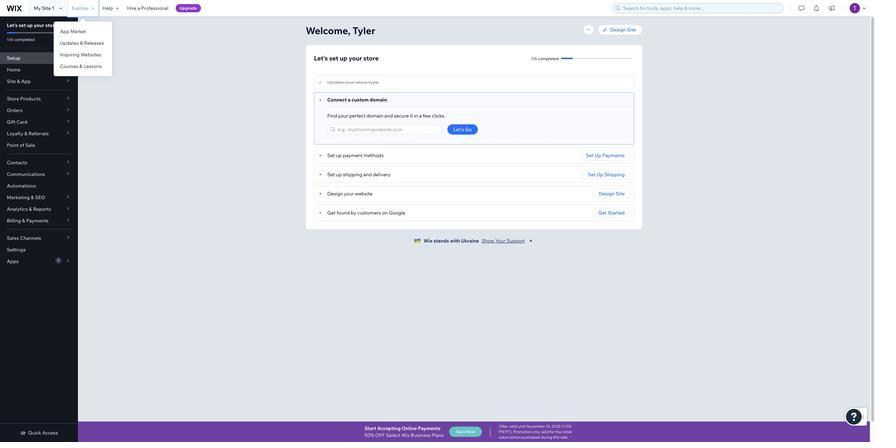 Task type: vqa. For each thing, say whether or not it's contained in the screenshot.
perfect on the left of page
yes



Task type: locate. For each thing, give the bounding box(es) containing it.
custom
[[352, 97, 369, 103]]

setup
[[7, 55, 20, 61]]

store left type
[[356, 79, 368, 86]]

1 vertical spatial store
[[364, 54, 379, 62]]

1 vertical spatial let's set up your store
[[314, 54, 379, 62]]

sales channels button
[[0, 233, 78, 244]]

hire a professional link
[[123, 0, 173, 16]]

domain for perfect
[[367, 113, 384, 119]]

store products
[[7, 96, 41, 102]]

now
[[467, 430, 476, 435]]

& up the inspiring websites
[[80, 40, 83, 46]]

app inside popup button
[[21, 78, 31, 84]]

2 horizontal spatial a
[[419, 113, 422, 119]]

0 vertical spatial a
[[138, 5, 140, 11]]

support
[[507, 238, 525, 244]]

1 horizontal spatial app
[[60, 28, 69, 35]]

0 horizontal spatial let's
[[7, 22, 18, 28]]

wix left stands
[[424, 238, 433, 244]]

payments inside button
[[603, 153, 625, 159]]

1 horizontal spatial payments
[[418, 426, 441, 432]]

1 vertical spatial up
[[597, 172, 604, 178]]

offer valid until november 15, 2023 (11:59 pm pt). promotion only valid for the initial subscription purchased during this sale.
[[499, 425, 572, 440]]

1 vertical spatial a
[[348, 97, 351, 103]]

updates
[[60, 40, 79, 46]]

1 down settings link at the left bottom
[[58, 259, 59, 263]]

get inside button
[[599, 210, 607, 216]]

up inside sidebar "element"
[[27, 22, 33, 28]]

payments
[[603, 153, 625, 159], [26, 218, 49, 224], [418, 426, 441, 432]]

in
[[414, 113, 418, 119]]

find your perfect domain and secure it in a few clicks.
[[328, 113, 446, 119]]

reports
[[33, 206, 51, 212]]

0 vertical spatial design site
[[611, 27, 636, 33]]

0 vertical spatial 1/6 completed
[[7, 37, 35, 42]]

0 vertical spatial and
[[385, 113, 393, 119]]

marketing & seo
[[7, 195, 45, 201]]

wix
[[424, 238, 433, 244], [402, 433, 410, 439]]

set for set up payments
[[586, 153, 594, 159]]

connect a custom domain
[[328, 97, 387, 103]]

during
[[541, 435, 553, 440]]

sale.
[[561, 435, 569, 440]]

wix down online
[[402, 433, 410, 439]]

for
[[550, 430, 555, 435]]

2 horizontal spatial let's
[[454, 127, 464, 133]]

0 vertical spatial valid
[[509, 425, 518, 429]]

set up payments button
[[580, 151, 631, 161]]

app
[[60, 28, 69, 35], [21, 78, 31, 84]]

0 vertical spatial wix
[[424, 238, 433, 244]]

let's set up your store down my
[[7, 22, 57, 28]]

select
[[386, 433, 401, 439]]

0 vertical spatial let's
[[7, 22, 18, 28]]

explore
[[72, 5, 89, 11]]

0 vertical spatial 1
[[52, 5, 54, 11]]

payments up the business
[[418, 426, 441, 432]]

0 horizontal spatial get
[[328, 210, 336, 216]]

1 vertical spatial 1
[[58, 259, 59, 263]]

2 vertical spatial a
[[419, 113, 422, 119]]

1 horizontal spatial let's
[[314, 54, 328, 62]]

& right 'billing'
[[22, 218, 25, 224]]

sidebar element
[[0, 16, 78, 443]]

1 horizontal spatial 1/6
[[531, 56, 538, 61]]

up up "set up shipping" on the right
[[595, 153, 602, 159]]

app down home link
[[21, 78, 31, 84]]

and left secure
[[385, 113, 393, 119]]

0 horizontal spatial wix
[[402, 433, 410, 439]]

0 horizontal spatial let's set up your store
[[7, 22, 57, 28]]

this
[[554, 435, 560, 440]]

0 vertical spatial set
[[19, 22, 26, 28]]

let's up setup
[[7, 22, 18, 28]]

valid up pt).
[[509, 425, 518, 429]]

0 vertical spatial app
[[60, 28, 69, 35]]

site
[[42, 5, 51, 11], [627, 27, 636, 33], [7, 78, 16, 84], [616, 191, 625, 197]]

payments inside popup button
[[26, 218, 49, 224]]

your right find
[[338, 113, 348, 119]]

0 horizontal spatial a
[[138, 5, 140, 11]]

set up update
[[329, 54, 339, 62]]

store down my site 1
[[45, 22, 57, 28]]

0 horizontal spatial completed
[[14, 37, 35, 42]]

off
[[376, 433, 385, 439]]

0 vertical spatial completed
[[14, 37, 35, 42]]

1 vertical spatial app
[[21, 78, 31, 84]]

get left started
[[599, 210, 607, 216]]

1 vertical spatial 1/6 completed
[[531, 56, 559, 61]]

set for set up shipping
[[588, 172, 596, 178]]

site inside popup button
[[7, 78, 16, 84]]

1 vertical spatial domain
[[367, 113, 384, 119]]

1 vertical spatial wix
[[402, 433, 410, 439]]

1
[[52, 5, 54, 11], [58, 259, 59, 263]]

loyalty
[[7, 131, 23, 137]]

1 get from the left
[[328, 210, 336, 216]]

my site 1
[[34, 5, 54, 11]]

& down 'home'
[[17, 78, 20, 84]]

payments up shipping
[[603, 153, 625, 159]]

a left custom
[[348, 97, 351, 103]]

1 horizontal spatial valid
[[541, 430, 549, 435]]

plans
[[432, 433, 444, 439]]

app inside 'link'
[[60, 28, 69, 35]]

& right loyalty at the top left
[[24, 131, 27, 137]]

payment
[[343, 153, 363, 159]]

your right update
[[345, 79, 355, 86]]

a
[[138, 5, 140, 11], [348, 97, 351, 103], [419, 113, 422, 119]]

2 get from the left
[[599, 210, 607, 216]]

store up type
[[364, 54, 379, 62]]

a right the in
[[419, 113, 422, 119]]

valid up during
[[541, 430, 549, 435]]

0 vertical spatial payments
[[603, 153, 625, 159]]

design site inside button
[[599, 191, 625, 197]]

up up setup link at the top of page
[[27, 22, 33, 28]]

design site inside design site link
[[611, 27, 636, 33]]

1 vertical spatial and
[[364, 172, 372, 178]]

0 vertical spatial 1/6
[[7, 37, 13, 42]]

0 horizontal spatial app
[[21, 78, 31, 84]]

let's set up your store up the update your store type
[[314, 54, 379, 62]]

ukraine
[[461, 238, 479, 244]]

app up updates
[[60, 28, 69, 35]]

let's up update
[[314, 54, 328, 62]]

store
[[45, 22, 57, 28], [364, 54, 379, 62], [356, 79, 368, 86]]

save now
[[456, 430, 476, 435]]

domain right perfect
[[367, 113, 384, 119]]

0 vertical spatial up
[[595, 153, 602, 159]]

inspiring websites
[[60, 52, 101, 58]]

1 horizontal spatial completed
[[539, 56, 559, 61]]

1 horizontal spatial wix
[[424, 238, 433, 244]]

domain for custom
[[370, 97, 387, 103]]

updates & releases
[[60, 40, 104, 46]]

and left delivery
[[364, 172, 372, 178]]

& for billing
[[22, 218, 25, 224]]

help
[[103, 5, 113, 11]]

automations link
[[0, 180, 78, 192]]

up left shipping
[[597, 172, 604, 178]]

your inside sidebar "element"
[[34, 22, 44, 28]]

loyalty & referrals button
[[0, 128, 78, 140]]

0 horizontal spatial 1/6 completed
[[7, 37, 35, 42]]

1 horizontal spatial get
[[599, 210, 607, 216]]

help button
[[98, 0, 123, 16]]

secure
[[394, 113, 409, 119]]

your
[[34, 22, 44, 28], [349, 54, 362, 62], [345, 79, 355, 86], [338, 113, 348, 119], [344, 191, 354, 197]]

analytics & reports button
[[0, 204, 78, 215]]

1 horizontal spatial 1
[[58, 259, 59, 263]]

communications
[[7, 171, 45, 178]]

domain up the find your perfect domain and secure it in a few clicks.
[[370, 97, 387, 103]]

1 horizontal spatial set
[[329, 54, 339, 62]]

1 right my
[[52, 5, 54, 11]]

& left reports
[[29, 206, 32, 212]]

your down my
[[34, 22, 44, 28]]

your left website
[[344, 191, 354, 197]]

sales
[[7, 235, 19, 242]]

design site
[[611, 27, 636, 33], [599, 191, 625, 197]]

products
[[20, 96, 41, 102]]

& for marketing
[[31, 195, 34, 201]]

a inside hire a professional "link"
[[138, 5, 140, 11]]

Search for tools, apps, help & more... field
[[622, 3, 782, 13]]

valid
[[509, 425, 518, 429], [541, 430, 549, 435]]

quick access button
[[20, 430, 58, 437]]

let's left the go
[[454, 127, 464, 133]]

domain
[[370, 97, 387, 103], [367, 113, 384, 119]]

gift
[[7, 119, 15, 125]]

1 horizontal spatial a
[[348, 97, 351, 103]]

get for get found by customers on google
[[328, 210, 336, 216]]

settings
[[7, 247, 26, 253]]

0 horizontal spatial set
[[19, 22, 26, 28]]

1 vertical spatial payments
[[26, 218, 49, 224]]

upgrade
[[180, 5, 197, 11]]

0 horizontal spatial 1
[[52, 5, 54, 11]]

1/6 completed
[[7, 37, 35, 42], [531, 56, 559, 61]]

get left found
[[328, 210, 336, 216]]

shipping
[[343, 172, 363, 178]]

1 vertical spatial set
[[329, 54, 339, 62]]

your for find
[[338, 113, 348, 119]]

get
[[328, 210, 336, 216], [599, 210, 607, 216]]

& down the inspiring websites
[[79, 63, 83, 69]]

gift card button
[[0, 116, 78, 128]]

& left seo
[[31, 195, 34, 201]]

1 horizontal spatial 1/6 completed
[[531, 56, 559, 61]]

2 horizontal spatial payments
[[603, 153, 625, 159]]

2 vertical spatial payments
[[418, 426, 441, 432]]

0 vertical spatial domain
[[370, 97, 387, 103]]

0 horizontal spatial payments
[[26, 218, 49, 224]]

perfect
[[349, 113, 366, 119]]

0 vertical spatial store
[[45, 22, 57, 28]]

1 vertical spatial let's
[[314, 54, 328, 62]]

set for set up shipping and delivery
[[328, 172, 335, 178]]

0 horizontal spatial and
[[364, 172, 372, 178]]

1 vertical spatial design site
[[599, 191, 625, 197]]

2 vertical spatial let's
[[454, 127, 464, 133]]

clicks.
[[432, 113, 446, 119]]

welcome,
[[306, 25, 351, 37]]

start
[[365, 426, 377, 432]]

initial
[[563, 430, 572, 435]]

payments down analytics & reports dropdown button
[[26, 218, 49, 224]]

& for site
[[17, 78, 20, 84]]

save now button
[[450, 427, 482, 438]]

billing
[[7, 218, 21, 224]]

point of sale link
[[0, 140, 78, 151]]

set up setup
[[19, 22, 26, 28]]

0 horizontal spatial 1/6
[[7, 37, 13, 42]]

completed
[[14, 37, 35, 42], [539, 56, 559, 61]]

a right hire
[[138, 5, 140, 11]]

0 vertical spatial let's set up your store
[[7, 22, 57, 28]]

up for shipping
[[597, 172, 604, 178]]

quick access
[[28, 430, 58, 437]]

site & app button
[[0, 76, 78, 87]]



Task type: describe. For each thing, give the bounding box(es) containing it.
payments for set up payments
[[603, 153, 625, 159]]

1/6 inside sidebar "element"
[[7, 37, 13, 42]]

hire
[[127, 5, 136, 11]]

let's inside button
[[454, 127, 464, 133]]

up up update
[[340, 54, 348, 62]]

pt).
[[506, 430, 513, 435]]

point
[[7, 142, 19, 148]]

setup link
[[0, 52, 78, 64]]

accepting
[[378, 426, 401, 432]]

november
[[527, 425, 545, 429]]

get started
[[599, 210, 625, 216]]

go
[[465, 127, 472, 133]]

& for updates
[[80, 40, 83, 46]]

apps
[[7, 259, 19, 265]]

methods
[[364, 153, 384, 159]]

seo
[[35, 195, 45, 201]]

2 vertical spatial store
[[356, 79, 368, 86]]

set up payments
[[586, 153, 625, 159]]

until
[[518, 425, 526, 429]]

up for payments
[[595, 153, 602, 159]]

1 vertical spatial completed
[[539, 56, 559, 61]]

2023
[[552, 425, 561, 429]]

on
[[382, 210, 388, 216]]

updates & releases link
[[54, 37, 112, 49]]

store inside sidebar "element"
[[45, 22, 57, 28]]

contacts button
[[0, 157, 78, 169]]

courses
[[60, 63, 78, 69]]

& for courses
[[79, 63, 83, 69]]

your up the update your store type
[[349, 54, 362, 62]]

completed inside sidebar "element"
[[14, 37, 35, 42]]

stands
[[434, 238, 449, 244]]

releases
[[84, 40, 104, 46]]

wix stands with ukraine show your support
[[424, 238, 525, 244]]

set up payment methods
[[328, 153, 384, 159]]

update
[[328, 79, 344, 86]]

automations
[[7, 183, 36, 189]]

& for loyalty
[[24, 131, 27, 137]]

let's set up your store inside sidebar "element"
[[7, 22, 57, 28]]

access
[[42, 430, 58, 437]]

& for analytics
[[29, 206, 32, 212]]

0 horizontal spatial valid
[[509, 425, 518, 429]]

a for custom
[[348, 97, 351, 103]]

professional
[[141, 5, 168, 11]]

payments inside start accepting online payments 50% off select wix business plans
[[418, 426, 441, 432]]

tyler
[[353, 25, 376, 37]]

set for set up payment methods
[[328, 153, 335, 159]]

up left shipping
[[336, 172, 342, 178]]

billing & payments
[[7, 218, 49, 224]]

purchased
[[522, 435, 540, 440]]

get for get started
[[599, 210, 607, 216]]

1/6 completed inside sidebar "element"
[[7, 37, 35, 42]]

payments for billing & payments
[[26, 218, 49, 224]]

start accepting online payments 50% off select wix business plans
[[365, 426, 444, 439]]

a for professional
[[138, 5, 140, 11]]

1 horizontal spatial and
[[385, 113, 393, 119]]

show
[[482, 238, 495, 244]]

communications button
[[0, 169, 78, 180]]

wix inside start accepting online payments 50% off select wix business plans
[[402, 433, 410, 439]]

app market
[[60, 28, 86, 35]]

market
[[70, 28, 86, 35]]

of
[[20, 142, 24, 148]]

promotion
[[514, 430, 532, 435]]

1 horizontal spatial let's set up your store
[[314, 54, 379, 62]]

by
[[351, 210, 357, 216]]

gift card
[[7, 119, 27, 125]]

store products button
[[0, 93, 78, 105]]

website
[[355, 191, 373, 197]]

1 vertical spatial valid
[[541, 430, 549, 435]]

settings link
[[0, 244, 78, 256]]

let's inside sidebar "element"
[[7, 22, 18, 28]]

google
[[389, 210, 406, 216]]

my
[[34, 5, 41, 11]]

orders button
[[0, 105, 78, 116]]

e.g., mystunningwebsite.com field
[[336, 125, 440, 134]]

design site button
[[593, 189, 631, 199]]

let's go
[[454, 127, 472, 133]]

1 inside sidebar "element"
[[58, 259, 59, 263]]

welcome, tyler
[[306, 25, 376, 37]]

find
[[328, 113, 337, 119]]

your for design
[[344, 191, 354, 197]]

1 vertical spatial 1/6
[[531, 56, 538, 61]]

inspiring websites link
[[54, 49, 112, 61]]

15,
[[546, 425, 551, 429]]

channels
[[20, 235, 41, 242]]

inspiring
[[60, 52, 80, 58]]

card
[[17, 119, 27, 125]]

shipping
[[605, 172, 625, 178]]

set up shipping
[[588, 172, 625, 178]]

type
[[369, 79, 379, 86]]

site inside button
[[616, 191, 625, 197]]

(11:59
[[562, 425, 572, 429]]

point of sale
[[7, 142, 35, 148]]

your for update
[[345, 79, 355, 86]]

your
[[496, 238, 506, 244]]

get found by customers on google
[[328, 210, 406, 216]]

referrals
[[29, 131, 49, 137]]

the
[[556, 430, 562, 435]]

websites
[[81, 52, 101, 58]]

update your store type
[[328, 79, 379, 86]]

marketing & seo button
[[0, 192, 78, 204]]

design inside button
[[599, 191, 615, 197]]

store
[[7, 96, 19, 102]]

design site link
[[598, 25, 643, 35]]

contacts
[[7, 160, 27, 166]]

set inside sidebar "element"
[[19, 22, 26, 28]]

courses & lessons
[[60, 63, 102, 69]]

found
[[337, 210, 350, 216]]

marketing
[[7, 195, 30, 201]]

analytics
[[7, 206, 28, 212]]

upgrade button
[[176, 4, 201, 12]]

save
[[456, 430, 466, 435]]

up left payment
[[336, 153, 342, 159]]



